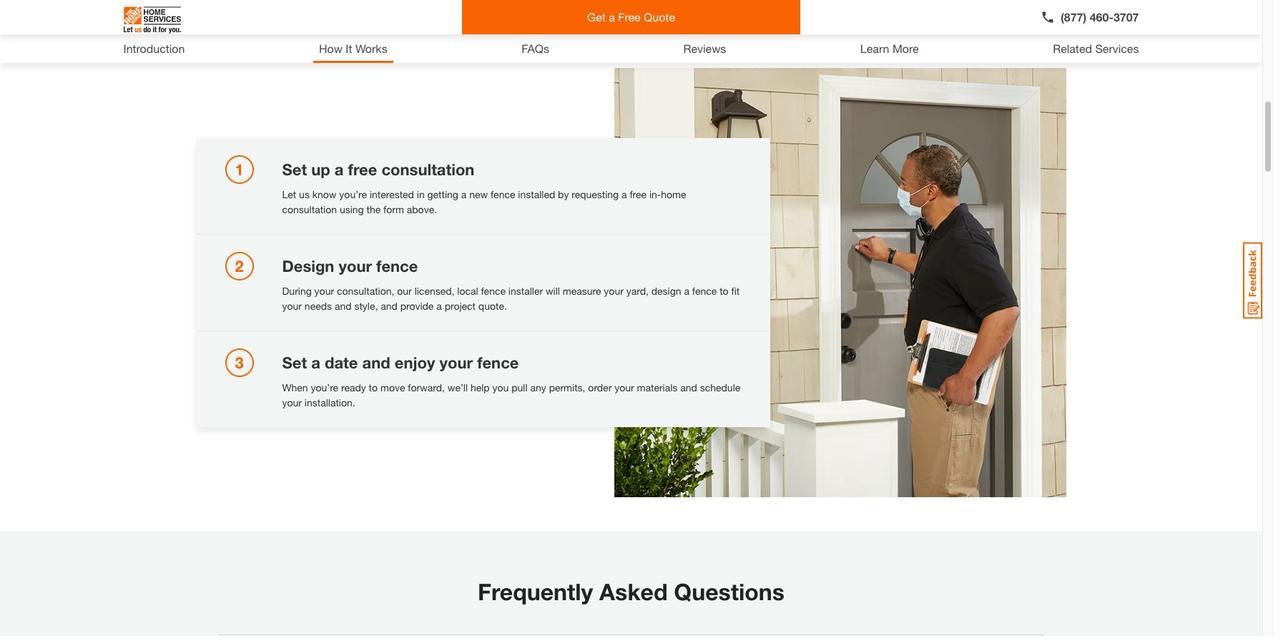 Task type: vqa. For each thing, say whether or not it's contained in the screenshot.
the All within the Shop All Packing Supplies link
no



Task type: describe. For each thing, give the bounding box(es) containing it.
fit
[[732, 285, 740, 297]]

you're inside when you're ready to move forward, we'll help you pull any permits, order your materials and schedule your installation.
[[311, 381, 338, 393]]

pull
[[512, 381, 528, 393]]

get a free quote button
[[462, 0, 801, 34]]

introduction
[[123, 41, 185, 55]]

a right up
[[335, 160, 344, 179]]

2
[[235, 257, 244, 275]]

your right the order
[[615, 381, 634, 393]]

your down during
[[282, 300, 302, 312]]

materials
[[637, 381, 678, 393]]

interested
[[370, 188, 414, 200]]

in
[[417, 188, 425, 200]]

your down when at the bottom of page
[[282, 396, 302, 409]]

a right requesting
[[622, 188, 627, 200]]

up
[[311, 160, 330, 179]]

0 vertical spatial it
[[614, 11, 629, 39]]

permits,
[[549, 381, 586, 393]]

any
[[530, 381, 546, 393]]

let
[[282, 188, 296, 200]]

to inside during your consultation, our licensed, local fence installer will measure your yard, design a fence to fit your needs and style, and provide a project quote.
[[720, 285, 729, 297]]

learn
[[861, 41, 890, 55]]

1 horizontal spatial how it works
[[558, 11, 704, 39]]

asked
[[600, 578, 668, 605]]

do it for you logo image
[[123, 1, 181, 39]]

your left yard,
[[604, 285, 624, 297]]

forward,
[[408, 381, 445, 393]]

1
[[235, 160, 244, 179]]

1 horizontal spatial consultation
[[382, 160, 475, 179]]

consultation,
[[337, 285, 394, 297]]

a inside button
[[609, 10, 615, 24]]

know
[[312, 188, 337, 200]]

design
[[652, 285, 681, 297]]

installer
[[509, 285, 543, 297]]

your up consultation,
[[339, 257, 372, 275]]

free
[[618, 10, 641, 24]]

new
[[469, 188, 488, 200]]

ready
[[341, 381, 366, 393]]

using
[[340, 203, 364, 215]]

fence up you
[[477, 353, 519, 372]]

0 horizontal spatial how
[[319, 41, 343, 55]]

0 horizontal spatial free
[[348, 160, 377, 179]]

frequently asked questions
[[478, 578, 785, 605]]

services
[[1096, 41, 1139, 55]]

us
[[299, 188, 310, 200]]

our
[[397, 285, 412, 297]]

requesting
[[572, 188, 619, 200]]

by
[[558, 188, 569, 200]]

fence inside let us know you're interested in getting a new fence installed by requesting a free in-home consultation using the form above.
[[491, 188, 515, 200]]

design your fence
[[282, 257, 418, 275]]

enjoy
[[395, 353, 435, 372]]

a down licensed,
[[437, 300, 442, 312]]

design
[[282, 257, 334, 275]]

learn more
[[861, 41, 919, 55]]

set for set a date and enjoy your fence
[[282, 353, 307, 372]]

fence up the our
[[376, 257, 418, 275]]

3707
[[1114, 10, 1139, 24]]

related
[[1053, 41, 1092, 55]]

(877) 460-3707
[[1061, 10, 1139, 24]]

your up needs
[[315, 285, 334, 297]]

needs
[[305, 300, 332, 312]]

a left 'date'
[[311, 353, 320, 372]]

you
[[493, 381, 509, 393]]

when you're ready to move forward, we'll help you pull any permits, order your materials and schedule your installation.
[[282, 381, 741, 409]]

questions
[[674, 578, 785, 605]]

quote
[[644, 10, 675, 24]]

date
[[325, 353, 358, 372]]

fence up quote.
[[481, 285, 506, 297]]

get a free quote
[[587, 10, 675, 24]]



Task type: locate. For each thing, give the bounding box(es) containing it.
460-
[[1090, 10, 1114, 24]]

during
[[282, 285, 312, 297]]

consultation inside let us know you're interested in getting a new fence installed by requesting a free in-home consultation using the form above.
[[282, 203, 337, 215]]

you're inside let us know you're interested in getting a new fence installed by requesting a free in-home consultation using the form above.
[[339, 188, 367, 200]]

faqs
[[522, 41, 549, 55]]

fence right the new on the left top
[[491, 188, 515, 200]]

feedback link image
[[1243, 242, 1263, 319]]

move
[[381, 381, 405, 393]]

set a date and enjoy your fence
[[282, 353, 519, 372]]

during your consultation, our licensed, local fence installer will measure your yard, design a fence to fit your needs and style, and provide a project quote.
[[282, 285, 740, 312]]

1 horizontal spatial to
[[720, 285, 729, 297]]

(877) 460-3707 link
[[1041, 9, 1139, 26]]

a left the new on the left top
[[461, 188, 467, 200]]

set up when at the bottom of page
[[282, 353, 307, 372]]

to
[[720, 285, 729, 297], [369, 381, 378, 393]]

1 horizontal spatial it
[[614, 11, 629, 39]]

free up interested
[[348, 160, 377, 179]]

and left schedule
[[681, 381, 697, 393]]

getting
[[427, 188, 458, 200]]

0 vertical spatial to
[[720, 285, 729, 297]]

provide
[[400, 300, 434, 312]]

1 horizontal spatial works
[[635, 11, 704, 39]]

local
[[457, 285, 478, 297]]

1 vertical spatial it
[[346, 41, 352, 55]]

and
[[335, 300, 352, 312], [381, 300, 398, 312], [362, 353, 390, 372], [681, 381, 697, 393]]

0 vertical spatial works
[[635, 11, 704, 39]]

the
[[367, 203, 381, 215]]

measure
[[563, 285, 601, 297]]

1 vertical spatial works
[[355, 41, 387, 55]]

and left style,
[[335, 300, 352, 312]]

installation.
[[305, 396, 355, 409]]

a right 'get'
[[609, 10, 615, 24]]

reviews
[[684, 41, 726, 55]]

1 horizontal spatial how
[[558, 11, 608, 39]]

a
[[609, 10, 615, 24], [335, 160, 344, 179], [461, 188, 467, 200], [622, 188, 627, 200], [684, 285, 690, 297], [437, 300, 442, 312], [311, 353, 320, 372]]

(877)
[[1061, 10, 1087, 24]]

0 vertical spatial set
[[282, 160, 307, 179]]

0 horizontal spatial it
[[346, 41, 352, 55]]

consultation up in
[[382, 160, 475, 179]]

1 vertical spatial consultation
[[282, 203, 337, 215]]

0 horizontal spatial works
[[355, 41, 387, 55]]

consultation down us
[[282, 203, 337, 215]]

0 vertical spatial consultation
[[382, 160, 475, 179]]

you're up the using
[[339, 188, 367, 200]]

project
[[445, 300, 476, 312]]

0 vertical spatial you're
[[339, 188, 367, 200]]

order
[[588, 381, 612, 393]]

related services
[[1053, 41, 1139, 55]]

1 set from the top
[[282, 160, 307, 179]]

0 horizontal spatial how it works
[[319, 41, 387, 55]]

it
[[614, 11, 629, 39], [346, 41, 352, 55]]

works
[[635, 11, 704, 39], [355, 41, 387, 55]]

in-
[[650, 188, 661, 200]]

0 horizontal spatial you're
[[311, 381, 338, 393]]

quote.
[[479, 300, 507, 312]]

1 vertical spatial how
[[319, 41, 343, 55]]

1 vertical spatial how it works
[[319, 41, 387, 55]]

and down the our
[[381, 300, 398, 312]]

yard,
[[627, 285, 649, 297]]

a right design
[[684, 285, 690, 297]]

to left fit
[[720, 285, 729, 297]]

1 vertical spatial set
[[282, 353, 307, 372]]

fence
[[491, 188, 515, 200], [376, 257, 418, 275], [481, 285, 506, 297], [692, 285, 717, 297], [477, 353, 519, 372]]

set for set up a free consultation
[[282, 160, 307, 179]]

help
[[471, 381, 490, 393]]

style,
[[354, 300, 378, 312]]

more
[[893, 41, 919, 55]]

will
[[546, 285, 560, 297]]

how
[[558, 11, 608, 39], [319, 41, 343, 55]]

to inside when you're ready to move forward, we'll help you pull any permits, order your materials and schedule your installation.
[[369, 381, 378, 393]]

and inside when you're ready to move forward, we'll help you pull any permits, order your materials and schedule your installation.
[[681, 381, 697, 393]]

free inside let us know you're interested in getting a new fence installed by requesting a free in-home consultation using the form above.
[[630, 188, 647, 200]]

set up let at the left
[[282, 160, 307, 179]]

0 horizontal spatial consultation
[[282, 203, 337, 215]]

0 vertical spatial how it works
[[558, 11, 704, 39]]

2 set from the top
[[282, 353, 307, 372]]

when
[[282, 381, 308, 393]]

get
[[587, 10, 606, 24]]

form
[[384, 203, 404, 215]]

to left move
[[369, 381, 378, 393]]

how it works
[[558, 11, 704, 39], [319, 41, 387, 55]]

1 vertical spatial to
[[369, 381, 378, 393]]

you're
[[339, 188, 367, 200], [311, 381, 338, 393]]

0 horizontal spatial to
[[369, 381, 378, 393]]

1 horizontal spatial free
[[630, 188, 647, 200]]

set up a free consultation
[[282, 160, 475, 179]]

fence left fit
[[692, 285, 717, 297]]

set
[[282, 160, 307, 179], [282, 353, 307, 372]]

above.
[[407, 203, 437, 215]]

you're up installation.
[[311, 381, 338, 393]]

installed
[[518, 188, 555, 200]]

1 vertical spatial you're
[[311, 381, 338, 393]]

1 vertical spatial free
[[630, 188, 647, 200]]

schedule
[[700, 381, 741, 393]]

3
[[235, 353, 244, 372]]

1 horizontal spatial you're
[[339, 188, 367, 200]]

0 vertical spatial free
[[348, 160, 377, 179]]

home
[[661, 188, 686, 200]]

0 vertical spatial how
[[558, 11, 608, 39]]

your
[[339, 257, 372, 275], [315, 285, 334, 297], [604, 285, 624, 297], [282, 300, 302, 312], [440, 353, 473, 372], [615, 381, 634, 393], [282, 396, 302, 409]]

consultation
[[382, 160, 475, 179], [282, 203, 337, 215]]

licensed,
[[415, 285, 455, 297]]

free
[[348, 160, 377, 179], [630, 188, 647, 200]]

free left in-
[[630, 188, 647, 200]]

we'll
[[448, 381, 468, 393]]

frequently
[[478, 578, 593, 605]]

let us know you're interested in getting a new fence installed by requesting a free in-home consultation using the form above.
[[282, 188, 686, 215]]

your up we'll
[[440, 353, 473, 372]]

and up move
[[362, 353, 390, 372]]



